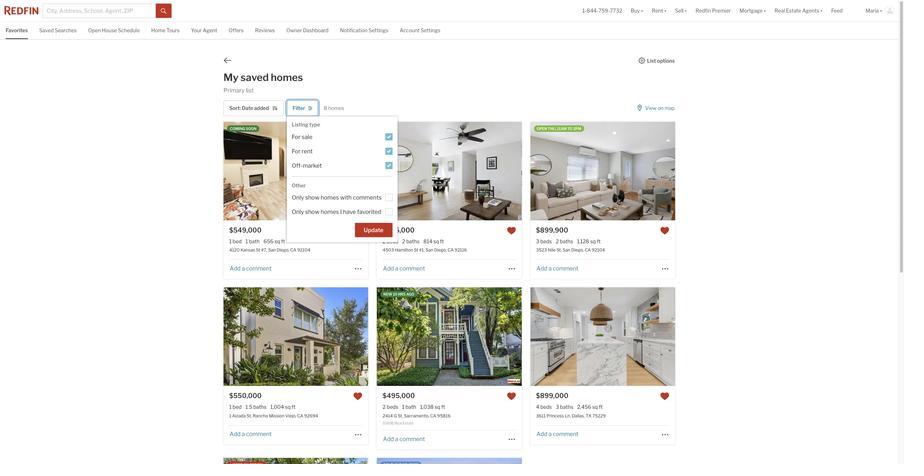 Task type: locate. For each thing, give the bounding box(es) containing it.
$525,000
[[383, 227, 415, 234]]

ft for $495,000
[[441, 404, 445, 410]]

▾ right mortgage
[[764, 8, 766, 14]]

add a comment button down kansas
[[229, 265, 272, 272]]

a for $549,000
[[242, 265, 245, 272]]

1 vertical spatial real
[[395, 421, 402, 425]]

comment for $899,900
[[553, 265, 579, 272]]

3 up princess
[[556, 404, 559, 410]]

1 horizontal spatial settings
[[421, 27, 441, 33]]

add down 3523
[[537, 265, 548, 272]]

1 horizontal spatial 3
[[556, 404, 559, 410]]

1 st from the left
[[256, 247, 260, 253]]

reviews link
[[255, 22, 275, 38]]

sale
[[302, 134, 313, 140]]

2 st from the left
[[414, 247, 418, 253]]

add a comment down kansas
[[230, 265, 272, 272]]

0 horizontal spatial 1 bath
[[246, 238, 260, 244]]

1 horizontal spatial san
[[426, 247, 433, 253]]

settings for account settings
[[421, 27, 441, 33]]

favorite button image for $495,000
[[507, 392, 516, 401]]

sq for $495,000
[[435, 404, 440, 410]]

▾ right rent
[[665, 8, 667, 14]]

settings right account
[[421, 27, 441, 33]]

2 horizontal spatial st,
[[557, 247, 562, 253]]

0 vertical spatial show
[[305, 194, 320, 201]]

a down princess
[[549, 431, 552, 438]]

add for $525,000
[[383, 265, 394, 272]]

▾ right agents
[[821, 8, 823, 14]]

baths up ln,
[[560, 404, 574, 410]]

▾ right buy
[[641, 8, 644, 14]]

0 horizontal spatial san
[[268, 247, 276, 253]]

notification settings link
[[340, 22, 388, 38]]

0 horizontal spatial settings
[[369, 27, 388, 33]]

homes right saved
[[271, 71, 303, 83]]

beds up 4503
[[387, 238, 398, 244]]

add
[[230, 265, 241, 272], [383, 265, 394, 272], [537, 265, 548, 272], [230, 431, 241, 438], [537, 431, 548, 438], [383, 436, 394, 442]]

offers link
[[229, 22, 244, 38]]

7732
[[610, 8, 623, 14]]

1 92104 from the left
[[297, 247, 310, 253]]

add a comment button down hamilton
[[383, 265, 426, 272]]

beds for $495,000
[[387, 404, 398, 410]]

agent
[[203, 27, 217, 33]]

st left #7,
[[256, 247, 260, 253]]

1 up "4120"
[[229, 238, 232, 244]]

1 only from the top
[[292, 194, 304, 201]]

2 baths up 3523 nile st, san diego, ca 92104
[[556, 238, 573, 244]]

2 2 beds from the top
[[383, 404, 398, 410]]

1 horizontal spatial 92104
[[592, 247, 605, 253]]

st left #1,
[[414, 247, 418, 253]]

favorite button image for $550,000
[[353, 392, 363, 401]]

1 vertical spatial option group
[[292, 190, 393, 219]]

2 only from the top
[[292, 209, 304, 216]]

0 vertical spatial only
[[292, 194, 304, 201]]

ft right 814
[[440, 238, 444, 244]]

1 horizontal spatial 2 baths
[[556, 238, 573, 244]]

settings
[[369, 27, 388, 33], [421, 27, 441, 33]]

bath for $549,000
[[249, 238, 260, 244]]

favorite button image for $525,000
[[507, 226, 516, 236]]

homes for only show homes i have favorited
[[321, 209, 339, 216]]

2 beds up '2414'
[[383, 404, 398, 410]]

3 for 3 baths
[[556, 404, 559, 410]]

add for $550,000
[[230, 431, 241, 438]]

2 2 baths from the left
[[556, 238, 573, 244]]

photo of 3523 nile st, san diego, ca 92104 image
[[386, 122, 531, 220], [531, 122, 675, 220], [675, 122, 820, 220]]

option group for other
[[292, 190, 393, 219]]

1 bath for $549,000
[[246, 238, 260, 244]]

2,456
[[578, 404, 591, 410]]

1 vertical spatial 1 bath
[[402, 404, 416, 410]]

0 horizontal spatial 92104
[[297, 247, 310, 253]]

a
[[242, 265, 245, 272], [395, 265, 398, 272], [549, 265, 552, 272], [242, 431, 245, 438], [549, 431, 552, 438], [395, 436, 398, 442]]

814 sq ft
[[424, 238, 444, 244]]

0 vertical spatial real
[[775, 8, 785, 14]]

a for $899,900
[[549, 265, 552, 272]]

ca inside 2414 g st, sacramento, ca 95816 guide real estate
[[430, 413, 436, 418]]

your agent
[[191, 27, 217, 33]]

add a comment button for $549,000
[[229, 265, 272, 272]]

1 vertical spatial bath
[[406, 404, 416, 410]]

0 vertical spatial 1 bath
[[246, 238, 260, 244]]

0 vertical spatial for
[[292, 134, 301, 140]]

account settings
[[400, 27, 441, 33]]

diego, down '1,128' on the right
[[572, 247, 584, 253]]

san right the nile
[[563, 247, 571, 253]]

1.5 baths
[[246, 404, 267, 410]]

0 vertical spatial estate
[[786, 8, 802, 14]]

1 horizontal spatial 1 bath
[[402, 404, 416, 410]]

other
[[292, 182, 306, 188]]

2,456 sq ft
[[578, 404, 603, 410]]

bath up kansas
[[249, 238, 260, 244]]

3 ▾ from the left
[[685, 8, 687, 14]]

0 horizontal spatial favorite button image
[[507, 392, 516, 401]]

dialog
[[287, 117, 398, 242]]

diego,
[[277, 247, 289, 253], [434, 247, 447, 253], [572, 247, 584, 253]]

beds up g
[[387, 404, 398, 410]]

estate down sacramento,
[[403, 421, 414, 425]]

comment for $525,000
[[400, 265, 425, 272]]

list options button
[[638, 57, 675, 64]]

2 bed from the top
[[233, 404, 242, 410]]

for for for rent
[[292, 148, 301, 155]]

0 horizontal spatial st
[[256, 247, 260, 253]]

photo of 2414 g st, sacramento, ca 95816 image
[[232, 288, 377, 386], [377, 288, 522, 386], [522, 288, 667, 386]]

0 horizontal spatial estate
[[403, 421, 414, 425]]

st, inside 2414 g st, sacramento, ca 95816 guide real estate
[[398, 413, 403, 418]]

1 vertical spatial 3
[[556, 404, 559, 410]]

dialog containing for sale
[[287, 117, 398, 242]]

open
[[537, 127, 547, 131]]

1 bed for $549,000
[[229, 238, 242, 244]]

4 ▾ from the left
[[764, 8, 766, 14]]

0 horizontal spatial st,
[[247, 413, 252, 418]]

1 option group from the top
[[292, 129, 393, 172]]

0 vertical spatial 1 bed
[[229, 238, 242, 244]]

buy ▾
[[631, 8, 644, 14]]

comment down hamilton
[[400, 265, 425, 272]]

add a comment down rancho
[[230, 431, 272, 438]]

option group containing only show homes with comments
[[292, 190, 393, 219]]

ca right #7,
[[290, 247, 296, 253]]

ca for $525,000
[[448, 247, 454, 253]]

homes inside my saved homes primary list
[[271, 71, 303, 83]]

photo of 1 alzada st, rancho mission viejo, ca 92694 image
[[79, 288, 224, 386], [224, 288, 369, 386], [368, 288, 513, 386]]

ca
[[290, 247, 296, 253], [448, 247, 454, 253], [585, 247, 591, 253], [297, 413, 303, 418], [430, 413, 436, 418]]

3 photo of 2414 g st, sacramento, ca 95816 image from the left
[[522, 288, 667, 386]]

1-844-759-7732
[[583, 8, 623, 14]]

sq right 814
[[434, 238, 439, 244]]

settings right the notification
[[369, 27, 388, 33]]

2 san from the left
[[426, 247, 433, 253]]

City, Address, School, Agent, ZIP search field
[[43, 4, 156, 18]]

st for $549,000
[[256, 247, 260, 253]]

656 sq ft
[[264, 238, 285, 244]]

0 vertical spatial 2 beds
[[383, 238, 398, 244]]

0 vertical spatial bed
[[233, 238, 242, 244]]

1 1 bed from the top
[[229, 238, 242, 244]]

0 horizontal spatial bath
[[249, 238, 260, 244]]

san right #1,
[[426, 247, 433, 253]]

1 settings from the left
[[369, 27, 388, 33]]

2 92104 from the left
[[592, 247, 605, 253]]

comment down rancho
[[246, 431, 272, 438]]

add a comment down the nile
[[537, 265, 579, 272]]

1 photo of 3611 princess ln, dallas, tx 75229 image from the left
[[386, 288, 531, 386]]

estate inside 2414 g st, sacramento, ca 95816 guide real estate
[[403, 421, 414, 425]]

1 down $495,000
[[402, 404, 405, 410]]

sq for $525,000
[[434, 238, 439, 244]]

favorite button checkbox
[[507, 226, 516, 236], [353, 392, 363, 401]]

bed for $550,000
[[233, 404, 242, 410]]

baths up 3523 nile st, san diego, ca 92104
[[560, 238, 573, 244]]

add a comment for $550,000
[[230, 431, 272, 438]]

1.5
[[246, 404, 252, 410]]

1 horizontal spatial st
[[414, 247, 418, 253]]

my saved homes primary list
[[224, 71, 303, 94]]

1 vertical spatial 2 beds
[[383, 404, 398, 410]]

5 ▾ from the left
[[821, 8, 823, 14]]

add for $899,000
[[537, 431, 548, 438]]

1 horizontal spatial favorite button checkbox
[[507, 226, 516, 236]]

photo of 3611 princess ln, dallas, tx 75229 image
[[386, 288, 531, 386], [531, 288, 675, 386], [675, 288, 820, 386]]

new 10 hrs ago
[[384, 292, 415, 297]]

saved searches
[[39, 27, 77, 33]]

for left "sale"
[[292, 134, 301, 140]]

1 bath for $495,000
[[402, 404, 416, 410]]

baths for $899,000
[[560, 404, 574, 410]]

2 baths for $525,000
[[402, 238, 420, 244]]

homes
[[271, 71, 303, 83], [328, 105, 344, 111], [321, 194, 339, 201], [321, 209, 339, 216]]

add a comment down hamilton
[[383, 265, 425, 272]]

homes right 8
[[328, 105, 344, 111]]

1-
[[583, 8, 587, 14]]

bed up alzada at the bottom of the page
[[233, 404, 242, 410]]

0 horizontal spatial 3
[[536, 238, 540, 244]]

sq right 1,038
[[435, 404, 440, 410]]

0 horizontal spatial real
[[395, 421, 402, 425]]

add a comment button down rancho
[[229, 431, 272, 438]]

for left rent
[[292, 148, 301, 155]]

ft right 656
[[281, 238, 285, 244]]

1,038
[[420, 404, 434, 410]]

st, for $899,900
[[557, 247, 562, 253]]

real right mortgage ▾
[[775, 8, 785, 14]]

sq up viejo,
[[285, 404, 291, 410]]

2 settings from the left
[[421, 27, 441, 33]]

diego, down the 656 sq ft
[[277, 247, 289, 253]]

2 beds
[[383, 238, 398, 244], [383, 404, 398, 410]]

sq for $549,000
[[275, 238, 280, 244]]

1 favorite button image from the left
[[507, 392, 516, 401]]

1 horizontal spatial estate
[[786, 8, 802, 14]]

1 photo of 4120 kansas st #7, san diego, ca 92104 image from the left
[[79, 122, 224, 220]]

beds for $899,000
[[541, 404, 552, 410]]

favorite button image
[[353, 226, 363, 236], [507, 226, 516, 236], [660, 226, 670, 236], [353, 392, 363, 401]]

st, right the nile
[[557, 247, 562, 253]]

1 for from the top
[[292, 134, 301, 140]]

1 horizontal spatial st,
[[398, 413, 403, 418]]

feed
[[832, 8, 843, 14]]

offers
[[229, 27, 244, 33]]

ft for $899,000
[[599, 404, 603, 410]]

homes up only show homes i have favorited
[[321, 194, 339, 201]]

ft for $549,000
[[281, 238, 285, 244]]

buy ▾ button
[[627, 0, 648, 22]]

▾ right maria
[[880, 8, 883, 14]]

show for only show homes i have favorited
[[305, 209, 320, 216]]

1 horizontal spatial real
[[775, 8, 785, 14]]

1,128
[[577, 238, 589, 244]]

2 1 bed from the top
[[229, 404, 242, 410]]

comment down #7,
[[246, 265, 272, 272]]

2 diego, from the left
[[434, 247, 447, 253]]

▾ inside 'dropdown button'
[[821, 8, 823, 14]]

1 2 baths from the left
[[402, 238, 420, 244]]

1 bath up kansas
[[246, 238, 260, 244]]

photo of 4503 hamilton st #1, san diego, ca 92116 image
[[232, 122, 377, 220], [377, 122, 522, 220], [522, 122, 667, 220]]

comment down 2414 g st, sacramento, ca 95816 guide real estate
[[400, 436, 425, 442]]

ca down 1,038 sq ft
[[430, 413, 436, 418]]

beds for $899,900
[[541, 238, 552, 244]]

1 diego, from the left
[[277, 247, 289, 253]]

1 bath up sacramento,
[[402, 404, 416, 410]]

ft up viejo,
[[292, 404, 296, 410]]

1 horizontal spatial bath
[[406, 404, 416, 410]]

2 photo of 1 alzada st, rancho mission viejo, ca 92694 image from the left
[[224, 288, 369, 386]]

favorite button image
[[507, 392, 516, 401], [660, 392, 670, 401]]

▾ right sell
[[685, 8, 687, 14]]

add down "4120"
[[230, 265, 241, 272]]

favorite button checkbox for $899,000
[[660, 392, 670, 401]]

0 vertical spatial 3
[[536, 238, 540, 244]]

1 horizontal spatial diego,
[[434, 247, 447, 253]]

sq
[[275, 238, 280, 244], [434, 238, 439, 244], [590, 238, 596, 244], [285, 404, 291, 410], [435, 404, 440, 410], [593, 404, 598, 410]]

2 horizontal spatial diego,
[[572, 247, 584, 253]]

san right #7,
[[268, 247, 276, 253]]

beds right 4
[[541, 404, 552, 410]]

sq up 75229
[[593, 404, 598, 410]]

ft up 75229
[[599, 404, 603, 410]]

0 vertical spatial favorite button checkbox
[[507, 226, 516, 236]]

bath up sacramento,
[[406, 404, 416, 410]]

3 up 3523
[[536, 238, 540, 244]]

0 horizontal spatial 2 baths
[[402, 238, 420, 244]]

ln,
[[565, 413, 571, 418]]

2 baths up hamilton
[[402, 238, 420, 244]]

2 show from the top
[[305, 209, 320, 216]]

3 photo of 4120 kansas st #7, san diego, ca 92104 image from the left
[[368, 122, 513, 220]]

1 vertical spatial bed
[[233, 404, 242, 410]]

1 2 beds from the top
[[383, 238, 398, 244]]

comment down ln,
[[553, 431, 579, 438]]

for
[[292, 134, 301, 140], [292, 148, 301, 155]]

mortgage
[[740, 8, 763, 14]]

st, right g
[[398, 413, 403, 418]]

2 horizontal spatial san
[[563, 247, 571, 253]]

redfin premier
[[696, 8, 731, 14]]

1 vertical spatial show
[[305, 209, 320, 216]]

1 vertical spatial for
[[292, 148, 301, 155]]

a for $525,000
[[395, 265, 398, 272]]

2 beds up 4503
[[383, 238, 398, 244]]

rent
[[302, 148, 313, 155]]

2 photo of 2414 g st, sacramento, ca 95816 image from the left
[[377, 288, 522, 386]]

for for for sale
[[292, 134, 301, 140]]

premier
[[712, 8, 731, 14]]

add a comment for $525,000
[[383, 265, 425, 272]]

1 horizontal spatial favorite button image
[[660, 392, 670, 401]]

1 vertical spatial only
[[292, 209, 304, 216]]

2 baths
[[402, 238, 420, 244], [556, 238, 573, 244]]

92104
[[297, 247, 310, 253], [592, 247, 605, 253]]

3
[[536, 238, 540, 244], [556, 404, 559, 410]]

homes left i on the left top
[[321, 209, 339, 216]]

ft up 95816
[[441, 404, 445, 410]]

1 ▾ from the left
[[641, 8, 644, 14]]

real inside 2414 g st, sacramento, ca 95816 guide real estate
[[395, 421, 402, 425]]

3 photo of 4503 hamilton st #1, san diego, ca 92116 image from the left
[[522, 122, 667, 220]]

home
[[151, 27, 165, 33]]

comment for $899,000
[[553, 431, 579, 438]]

redfin
[[696, 8, 711, 14]]

a down the nile
[[549, 265, 552, 272]]

add down 3611
[[537, 431, 548, 438]]

rent ▾ button
[[648, 0, 671, 22]]

2414
[[383, 413, 393, 418]]

bath for $495,000
[[406, 404, 416, 410]]

1 vertical spatial estate
[[403, 421, 414, 425]]

photo of 1 goleta point dr, corona del mar, ca 92625 image
[[377, 458, 522, 464]]

update button
[[355, 223, 393, 237]]

ca down 1,128 sq ft
[[585, 247, 591, 253]]

photo of 7801 ridgemar dr, dallas, tx 75231 image
[[79, 458, 224, 464], [224, 458, 369, 464], [368, 458, 513, 464]]

st
[[256, 247, 260, 253], [414, 247, 418, 253]]

ft right '1,128' on the right
[[597, 238, 601, 244]]

0 vertical spatial bath
[[249, 238, 260, 244]]

st, down 1.5
[[247, 413, 252, 418]]

real
[[775, 8, 785, 14], [395, 421, 402, 425]]

add down alzada at the bottom of the page
[[230, 431, 241, 438]]

option group
[[292, 129, 393, 172], [292, 190, 393, 219]]

add a comment button for $550,000
[[229, 431, 272, 438]]

sq right 656
[[275, 238, 280, 244]]

1 vertical spatial favorite button checkbox
[[353, 392, 363, 401]]

▾ for mortgage ▾
[[764, 8, 766, 14]]

have
[[343, 209, 356, 216]]

add a comment button down the nile
[[536, 265, 579, 272]]

tours
[[167, 27, 180, 33]]

3611
[[536, 413, 546, 418]]

▾ for maria ▾
[[880, 8, 883, 14]]

759-
[[599, 8, 610, 14]]

1 show from the top
[[305, 194, 320, 201]]

a down alzada at the bottom of the page
[[242, 431, 245, 438]]

sq right '1,128' on the right
[[590, 238, 596, 244]]

3 photo of 7801 ridgemar dr, dallas, tx 75231 image from the left
[[368, 458, 513, 464]]

option group containing for sale
[[292, 129, 393, 172]]

0 horizontal spatial favorite button checkbox
[[353, 392, 363, 401]]

favorite button checkbox
[[353, 226, 363, 236], [660, 226, 670, 236], [507, 392, 516, 401], [660, 392, 670, 401]]

a for $899,000
[[549, 431, 552, 438]]

0 horizontal spatial diego,
[[277, 247, 289, 253]]

1 bed up "4120"
[[229, 238, 242, 244]]

0 vertical spatial option group
[[292, 129, 393, 172]]

maria
[[866, 8, 879, 14]]

diego, down 814 sq ft
[[434, 247, 447, 253]]

ca right viejo,
[[297, 413, 303, 418]]

2 for from the top
[[292, 148, 301, 155]]

only show homes i have favorited
[[292, 209, 381, 216]]

added
[[254, 105, 269, 111]]

3 photo of 3611 princess ln, dallas, tx 75229 image from the left
[[675, 288, 820, 386]]

6 ▾ from the left
[[880, 8, 883, 14]]

bed up "4120"
[[233, 238, 242, 244]]

2 option group from the top
[[292, 190, 393, 219]]

#7,
[[261, 247, 267, 253]]

baths up rancho
[[253, 404, 267, 410]]

2 favorite button image from the left
[[660, 392, 670, 401]]

favorites link
[[6, 22, 28, 38]]

settings for notification settings
[[369, 27, 388, 33]]

show down the other
[[305, 194, 320, 201]]

1 san from the left
[[268, 247, 276, 253]]

add down 4503
[[383, 265, 394, 272]]

a down kansas
[[242, 265, 245, 272]]

ft for $899,900
[[597, 238, 601, 244]]

st for $525,000
[[414, 247, 418, 253]]

add for $549,000
[[230, 265, 241, 272]]

1
[[229, 238, 232, 244], [246, 238, 248, 244], [229, 404, 232, 410], [402, 404, 405, 410], [229, 413, 231, 418]]

add a comment down princess
[[537, 431, 579, 438]]

beds up 3523
[[541, 238, 552, 244]]

4503 hamilton st #1, san diego, ca 92116
[[383, 247, 467, 253]]

metrolist services, inc (sacramento) image
[[508, 379, 520, 383]]

to
[[568, 127, 573, 131]]

photo of 4120 kansas st #7, san diego, ca 92104 image
[[79, 122, 224, 220], [224, 122, 369, 220], [368, 122, 513, 220]]

2 ▾ from the left
[[665, 8, 667, 14]]

ca left 92116
[[448, 247, 454, 253]]

real down g
[[395, 421, 402, 425]]

1 bed from the top
[[233, 238, 242, 244]]

coming soon
[[230, 127, 257, 131]]

baths up hamilton
[[406, 238, 420, 244]]

1 up kansas
[[246, 238, 248, 244]]

2 beds for $495,000
[[383, 404, 398, 410]]

1 vertical spatial 1 bed
[[229, 404, 242, 410]]

baths
[[406, 238, 420, 244], [560, 238, 573, 244], [253, 404, 267, 410], [560, 404, 574, 410]]



Task type: describe. For each thing, give the bounding box(es) containing it.
favorite button checkbox for $899,900
[[660, 226, 670, 236]]

3 for 3 beds
[[536, 238, 540, 244]]

2 baths for $899,900
[[556, 238, 573, 244]]

alzada
[[232, 413, 246, 418]]

2 photo of 4503 hamilton st #1, san diego, ca 92116 image from the left
[[377, 122, 522, 220]]

1 photo of 7801 ridgemar dr, dallas, tx 75231 image from the left
[[79, 458, 224, 464]]

baths for $550,000
[[253, 404, 267, 410]]

homes for only show homes with comments
[[321, 194, 339, 201]]

2pm
[[573, 127, 582, 131]]

off-market
[[292, 162, 322, 169]]

1 photo of 4503 hamilton st #1, san diego, ca 92116 image from the left
[[232, 122, 377, 220]]

for sale
[[292, 134, 313, 140]]

add a comment button for $899,000
[[536, 431, 579, 438]]

add a comment button for $899,900
[[536, 265, 579, 272]]

maria ▾
[[866, 8, 883, 14]]

add a comment for $899,900
[[537, 265, 579, 272]]

4120 kansas st #7, san diego, ca 92104
[[229, 247, 310, 253]]

filter button
[[287, 100, 318, 116]]

2 up '2414'
[[383, 404, 386, 410]]

2 down $899,900
[[556, 238, 559, 244]]

bed for $549,000
[[233, 238, 242, 244]]

your agent link
[[191, 22, 217, 38]]

only for only show homes i have favorited
[[292, 209, 304, 216]]

favorite button checkbox for $549,000
[[353, 226, 363, 236]]

account
[[400, 27, 420, 33]]

nile
[[548, 247, 556, 253]]

1,004 sq ft
[[271, 404, 296, 410]]

add a comment for $899,000
[[537, 431, 579, 438]]

1 left 1.5
[[229, 404, 232, 410]]

view
[[645, 105, 657, 111]]

open house schedule link
[[88, 22, 140, 38]]

▾ for sell ▾
[[685, 8, 687, 14]]

sort : date added
[[229, 105, 269, 111]]

san for $549,000
[[268, 247, 276, 253]]

baths for $899,900
[[560, 238, 573, 244]]

feed button
[[827, 0, 862, 22]]

g
[[394, 413, 397, 418]]

8
[[324, 105, 327, 111]]

8 homes
[[324, 105, 344, 111]]

mortgage ▾
[[740, 8, 766, 14]]

list
[[246, 87, 254, 94]]

princess
[[547, 413, 564, 418]]

2 photo of 3611 princess ln, dallas, tx 75229 image from the left
[[531, 288, 675, 386]]

2 photo of 4120 kansas st #7, san diego, ca 92104 image from the left
[[224, 122, 369, 220]]

comment for $549,000
[[246, 265, 272, 272]]

sacramento,
[[404, 413, 429, 418]]

tx
[[586, 413, 592, 418]]

buy
[[631, 8, 640, 14]]

3 diego, from the left
[[572, 247, 584, 253]]

2 up hamilton
[[402, 238, 405, 244]]

list
[[647, 58, 656, 64]]

schedule
[[118, 27, 140, 33]]

date
[[242, 105, 253, 111]]

buy ▾ button
[[631, 0, 644, 22]]

agents
[[803, 8, 820, 14]]

only for only show homes with comments
[[292, 194, 304, 201]]

1 photo of 1 alzada st, rancho mission viejo, ca 92694 image from the left
[[79, 288, 224, 386]]

sell ▾ button
[[675, 0, 687, 22]]

mortgage ▾ button
[[736, 0, 771, 22]]

a for $550,000
[[242, 431, 245, 438]]

for rent
[[292, 148, 313, 155]]

favorite button checkbox for $525,000
[[507, 226, 516, 236]]

favorite button image for $899,000
[[660, 392, 670, 401]]

3 photo of 1 alzada st, rancho mission viejo, ca 92694 image from the left
[[368, 288, 513, 386]]

a down g
[[395, 436, 398, 442]]

2 up 4503
[[383, 238, 386, 244]]

st, for $550,000
[[247, 413, 252, 418]]

favorited
[[357, 209, 381, 216]]

92116
[[455, 247, 467, 253]]

owner
[[286, 27, 302, 33]]

account settings link
[[400, 22, 441, 38]]

guide
[[383, 421, 394, 425]]

▾ for buy ▾
[[641, 8, 644, 14]]

thu,
[[548, 127, 557, 131]]

listing
[[292, 122, 308, 128]]

▾ for rent ▾
[[665, 8, 667, 14]]

open thu, 11am to 2pm
[[537, 127, 582, 131]]

ft for $550,000
[[292, 404, 296, 410]]

baths for $525,000
[[406, 238, 420, 244]]

sq for $899,900
[[590, 238, 596, 244]]

favorite button checkbox for $550,000
[[353, 392, 363, 401]]

3 baths
[[556, 404, 574, 410]]

95816
[[437, 413, 451, 418]]

listing type
[[292, 122, 320, 128]]

saved
[[39, 27, 54, 33]]

estate inside 'dropdown button'
[[786, 8, 802, 14]]

1-844-759-7732 link
[[583, 8, 623, 14]]

real inside 'dropdown button'
[[775, 8, 785, 14]]

sell ▾
[[675, 8, 687, 14]]

ca for $550,000
[[297, 413, 303, 418]]

only show homes with comments
[[292, 194, 382, 201]]

sq for $550,000
[[285, 404, 291, 410]]

favorite button image for $899,900
[[660, 226, 670, 236]]

san for $525,000
[[426, 247, 433, 253]]

1,004
[[271, 404, 284, 410]]

my
[[224, 71, 239, 83]]

3 san from the left
[[563, 247, 571, 253]]

656
[[264, 238, 274, 244]]

3 photo of 3523 nile st, san diego, ca 92104 image from the left
[[675, 122, 820, 220]]

2414 g st, sacramento, ca 95816 guide real estate
[[383, 413, 451, 425]]

viejo,
[[285, 413, 296, 418]]

searches
[[55, 27, 77, 33]]

map
[[665, 105, 675, 111]]

rancho
[[253, 413, 268, 418]]

diego, for $525,000
[[434, 247, 447, 253]]

3523
[[536, 247, 547, 253]]

2 photo of 7801 ridgemar dr, dallas, tx 75231 image from the left
[[224, 458, 369, 464]]

coming
[[230, 127, 245, 131]]

beds for $525,000
[[387, 238, 398, 244]]

2 beds for $525,000
[[383, 238, 398, 244]]

add down guide
[[383, 436, 394, 442]]

update
[[364, 227, 384, 234]]

92694
[[304, 413, 318, 418]]

add a comment button down guide
[[383, 436, 426, 442]]

$549,000
[[229, 227, 262, 234]]

sq for $899,000
[[593, 404, 598, 410]]

add for $899,900
[[537, 265, 548, 272]]

2 photo of 3523 nile st, san diego, ca 92104 image from the left
[[531, 122, 675, 220]]

hamilton
[[395, 247, 413, 253]]

1 photo of 2414 g st, sacramento, ca 95816 image from the left
[[232, 288, 377, 386]]

1,128 sq ft
[[577, 238, 601, 244]]

favorite button checkbox for $495,000
[[507, 392, 516, 401]]

saved searches link
[[39, 22, 77, 38]]

redfin premier button
[[692, 0, 736, 22]]

1 bed for $550,000
[[229, 404, 242, 410]]

add a comment for $549,000
[[230, 265, 272, 272]]

home tours link
[[151, 22, 180, 38]]

favorites
[[6, 27, 28, 33]]

show for only show homes with comments
[[305, 194, 320, 201]]

1 photo of 3523 nile st, san diego, ca 92104 image from the left
[[386, 122, 531, 220]]

homes for my saved homes primary list
[[271, 71, 303, 83]]

diego, for $549,000
[[277, 247, 289, 253]]

#1,
[[419, 247, 425, 253]]

ago
[[407, 292, 415, 297]]

rent
[[652, 8, 663, 14]]

option group for listing type
[[292, 129, 393, 172]]

off-
[[292, 162, 303, 169]]

add a comment down guide
[[383, 436, 425, 442]]

submit search image
[[161, 8, 167, 14]]

on
[[658, 105, 664, 111]]

844-
[[587, 8, 599, 14]]

view on map
[[645, 105, 675, 111]]

open house schedule
[[88, 27, 140, 33]]

mortgage ▾ button
[[740, 0, 766, 22]]

1 left alzada at the bottom of the page
[[229, 413, 231, 418]]

i
[[340, 209, 342, 216]]

ca for $549,000
[[290, 247, 296, 253]]

view on map button
[[636, 100, 675, 116]]

mission
[[269, 413, 285, 418]]

favorite button image for $549,000
[[353, 226, 363, 236]]

new
[[384, 292, 392, 297]]

add a comment button for $525,000
[[383, 265, 426, 272]]

ft for $525,000
[[440, 238, 444, 244]]

home tours
[[151, 27, 180, 33]]

comment for $550,000
[[246, 431, 272, 438]]

filter
[[293, 105, 305, 111]]



Task type: vqa. For each thing, say whether or not it's contained in the screenshot.
Open Thu, 4:30Pm To 6:30Pm
no



